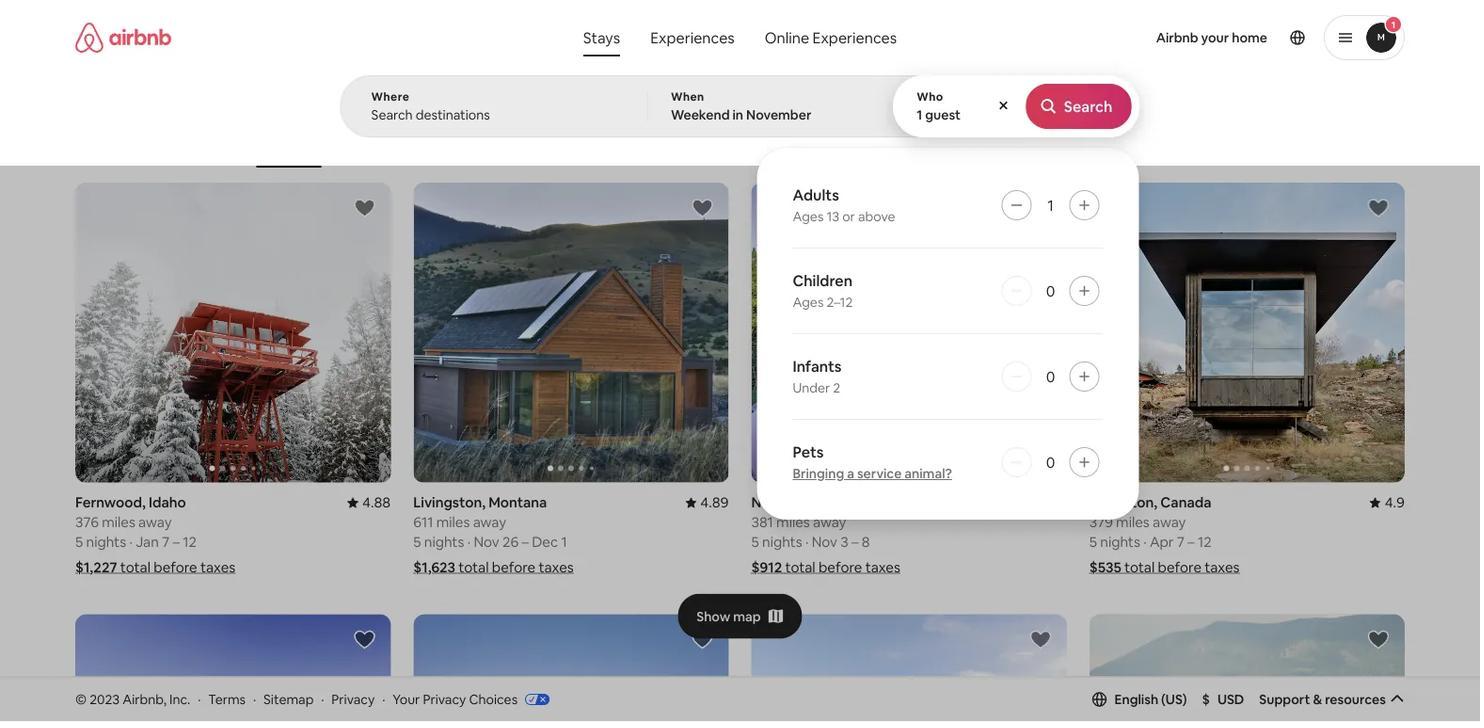 Task type: locate. For each thing, give the bounding box(es) containing it.
1 total from the left
[[120, 558, 151, 577]]

0 horizontal spatial privacy
[[332, 691, 375, 708]]

pets
[[793, 442, 824, 461]]

2 12 from the left
[[1198, 533, 1212, 551]]

· left jan
[[129, 533, 133, 551]]

fernwood, idaho 376 miles away 5 nights · jan 7 – 12 $1,227 total before taxes
[[75, 493, 236, 577]]

away up apr
[[1153, 513, 1187, 531]]

who 1 guest
[[917, 89, 961, 123]]

2 total from the left
[[459, 558, 489, 577]]

3 0 from the top
[[1047, 452, 1056, 472]]

0 horizontal spatial 12
[[183, 533, 197, 551]]

away inside fernwood, idaho 376 miles away 5 nights · jan 7 – 12 $1,227 total before taxes
[[138, 513, 172, 531]]

ages inside the adults ages 13 or above
[[793, 208, 824, 225]]

2 away from the left
[[473, 513, 507, 531]]

3 – from the left
[[852, 533, 859, 551]]

12 inside 'penticton, canada 379 miles away 5 nights · apr 7 – 12 $535 total before taxes'
[[1198, 533, 1212, 551]]

experiences up when
[[651, 28, 735, 47]]

privacy right your
[[423, 691, 466, 708]]

4.9 out of 5 average rating image
[[1370, 493, 1406, 512]]

1 ages from the top
[[793, 208, 824, 225]]

$1,227
[[75, 558, 117, 577]]

7
[[162, 533, 170, 551], [1178, 533, 1185, 551]]

1 button
[[1325, 15, 1406, 60]]

4 nights from the left
[[1101, 533, 1141, 551]]

2 0 from the top
[[1047, 367, 1056, 386]]

2 ages from the top
[[793, 294, 824, 311]]

nights inside fernwood, idaho 376 miles away 5 nights · jan 7 – 12 $1,227 total before taxes
[[86, 533, 126, 551]]

ages inside children ages 2–12
[[793, 294, 824, 311]]

experiences right online
[[813, 28, 897, 47]]

· left apr
[[1144, 533, 1147, 551]]

total
[[120, 558, 151, 577], [459, 558, 489, 577], [786, 558, 816, 577], [1125, 558, 1155, 577]]

bringing
[[793, 465, 845, 482]]

total right $912
[[786, 558, 816, 577]]

4 away from the left
[[1153, 513, 1187, 531]]

1 nov from the left
[[474, 533, 500, 551]]

homes right historical
[[1102, 139, 1138, 154]]

– inside livingston, montana 611 miles away 5 nights · nov 26 – dec 1 $1,623 total before taxes
[[522, 533, 529, 551]]

homes right tiny
[[900, 139, 936, 154]]

1 experiences from the left
[[651, 28, 735, 47]]

trending
[[969, 139, 1016, 154]]

ages
[[793, 208, 824, 225], [793, 294, 824, 311]]

1 before from the left
[[154, 558, 197, 577]]

– right jan
[[173, 533, 180, 551]]

1 horizontal spatial 7
[[1178, 533, 1185, 551]]

miles inside fernwood, idaho 376 miles away 5 nights · jan 7 – 12 $1,227 total before taxes
[[102, 513, 135, 531]]

4 taxes from the left
[[1205, 558, 1240, 577]]

12 inside fernwood, idaho 376 miles away 5 nights · jan 7 – 12 $1,227 total before taxes
[[183, 533, 197, 551]]

your
[[393, 691, 420, 708]]

miles inside nevada city, california 381 miles away 5 nights · nov 3 – 8 $912 total before taxes
[[777, 513, 810, 531]]

2023
[[90, 691, 120, 708]]

2 before from the left
[[492, 558, 536, 577]]

airbnb your home
[[1157, 29, 1268, 46]]

nov left the '3' on the right bottom
[[812, 533, 838, 551]]

infants
[[793, 356, 842, 376]]

12
[[183, 533, 197, 551], [1198, 533, 1212, 551]]

experiences
[[651, 28, 735, 47], [813, 28, 897, 47]]

nights up $1,227
[[86, 533, 126, 551]]

away down city, in the bottom of the page
[[813, 513, 847, 531]]

before inside 'penticton, canada 379 miles away 5 nights · apr 7 – 12 $535 total before taxes'
[[1158, 558, 1202, 577]]

· inside 'penticton, canada 379 miles away 5 nights · apr 7 – 12 $535 total before taxes'
[[1144, 533, 1147, 551]]

2 vertical spatial 0
[[1047, 452, 1056, 472]]

3 miles from the left
[[777, 513, 810, 531]]

1 taxes from the left
[[201, 558, 236, 577]]

12 right jan
[[183, 533, 197, 551]]

5 inside livingston, montana 611 miles away 5 nights · nov 26 – dec 1 $1,623 total before taxes
[[414, 533, 421, 551]]

privacy
[[332, 691, 375, 708], [423, 691, 466, 708]]

away up jan
[[138, 513, 172, 531]]

4 before from the left
[[1158, 558, 1202, 577]]

display total before taxes switch
[[1356, 120, 1390, 142]]

above
[[858, 208, 896, 225]]

away inside nevada city, california 381 miles away 5 nights · nov 3 – 8 $912 total before taxes
[[813, 513, 847, 531]]

add to wishlist: nevada city, california image
[[1030, 197, 1052, 219]]

before down 26
[[492, 558, 536, 577]]

1 vertical spatial ages
[[793, 294, 824, 311]]

nevada
[[752, 493, 802, 512]]

add to wishlist: santa rosa, california image
[[691, 628, 714, 651]]

english (us)
[[1115, 691, 1188, 708]]

terms
[[208, 691, 246, 708]]

3 nights from the left
[[763, 533, 803, 551]]

– for 379 miles away
[[1188, 533, 1195, 551]]

5 down 379
[[1090, 533, 1098, 551]]

0 vertical spatial 0
[[1047, 281, 1056, 300]]

before down apr
[[1158, 558, 1202, 577]]

&
[[1314, 691, 1323, 708]]

group containing amazing views
[[75, 94, 1138, 168]]

26
[[503, 533, 519, 551]]

· right terms link
[[253, 691, 256, 708]]

miles inside livingston, montana 611 miles away 5 nights · nov 26 – dec 1 $1,623 total before taxes
[[437, 513, 470, 531]]

0 horizontal spatial nov
[[474, 533, 500, 551]]

2 nov from the left
[[812, 533, 838, 551]]

4 miles from the left
[[1117, 513, 1150, 531]]

3 total from the left
[[786, 558, 816, 577]]

Where field
[[371, 106, 617, 123]]

support
[[1260, 691, 1311, 708]]

1
[[1392, 18, 1396, 31], [917, 106, 923, 123], [1048, 195, 1054, 215], [562, 533, 567, 551]]

miles down livingston,
[[437, 513, 470, 531]]

1 7 from the left
[[162, 533, 170, 551]]

terms · sitemap · privacy ·
[[208, 691, 385, 708]]

1 miles from the left
[[102, 513, 135, 531]]

livingston,
[[414, 493, 486, 512]]

– right the '3' on the right bottom
[[852, 533, 859, 551]]

$
[[1203, 691, 1211, 708]]

2–12
[[827, 294, 853, 311]]

nights down 381
[[763, 533, 803, 551]]

· left the '3' on the right bottom
[[806, 533, 809, 551]]

weekend
[[671, 106, 730, 123]]

2 – from the left
[[522, 533, 529, 551]]

5 down '376'
[[75, 533, 83, 551]]

nov
[[474, 533, 500, 551], [812, 533, 838, 551]]

· inside nevada city, california 381 miles away 5 nights · nov 3 – 8 $912 total before taxes
[[806, 533, 809, 551]]

before down the '3' on the right bottom
[[819, 558, 863, 577]]

nights inside livingston, montana 611 miles away 5 nights · nov 26 – dec 1 $1,623 total before taxes
[[424, 533, 464, 551]]

7 inside fernwood, idaho 376 miles away 5 nights · jan 7 – 12 $1,227 total before taxes
[[162, 533, 170, 551]]

miles inside 'penticton, canada 379 miles away 5 nights · apr 7 – 12 $535 total before taxes'
[[1117, 513, 1150, 531]]

group
[[75, 94, 1138, 168], [75, 183, 391, 482], [414, 183, 729, 482], [752, 183, 1067, 482], [1090, 183, 1406, 482], [75, 614, 391, 722], [414, 614, 729, 722], [752, 614, 1067, 722], [1090, 614, 1406, 722]]

1 nights from the left
[[86, 533, 126, 551]]

5 down 381
[[752, 533, 760, 551]]

pets bringing a service animal?
[[793, 442, 953, 482]]

1 away from the left
[[138, 513, 172, 531]]

total inside 'penticton, canada 379 miles away 5 nights · apr 7 – 12 $535 total before taxes'
[[1125, 558, 1155, 577]]

7 right apr
[[1178, 533, 1185, 551]]

in
[[733, 106, 744, 123]]

1 horizontal spatial privacy
[[423, 691, 466, 708]]

3 taxes from the left
[[866, 558, 901, 577]]

total inside nevada city, california 381 miles away 5 nights · nov 3 – 8 $912 total before taxes
[[786, 558, 816, 577]]

2 nights from the left
[[424, 533, 464, 551]]

5 down 611
[[414, 533, 421, 551]]

ages down children
[[793, 294, 824, 311]]

0 horizontal spatial homes
[[900, 139, 936, 154]]

5
[[75, 533, 83, 551], [414, 533, 421, 551], [752, 533, 760, 551], [1090, 533, 1098, 551]]

©
[[75, 691, 87, 708]]

away for fernwood,
[[138, 513, 172, 531]]

4.89
[[701, 493, 729, 512]]

5 inside nevada city, california 381 miles away 5 nights · nov 3 – 8 $912 total before taxes
[[752, 533, 760, 551]]

7 right jan
[[162, 533, 170, 551]]

– right apr
[[1188, 533, 1195, 551]]

ages for children
[[793, 294, 824, 311]]

livingston, montana 611 miles away 5 nights · nov 26 – dec 1 $1,623 total before taxes
[[414, 493, 574, 577]]

miles
[[102, 513, 135, 531], [437, 513, 470, 531], [777, 513, 810, 531], [1117, 513, 1150, 531]]

– right 26
[[522, 533, 529, 551]]

1 horizontal spatial experiences
[[813, 28, 897, 47]]

away
[[138, 513, 172, 531], [473, 513, 507, 531], [813, 513, 847, 531], [1153, 513, 1187, 531]]

homes for tiny homes
[[900, 139, 936, 154]]

away for penticton,
[[1153, 513, 1187, 531]]

· left 26
[[468, 533, 471, 551]]

california
[[838, 493, 902, 512]]

·
[[129, 533, 133, 551], [468, 533, 471, 551], [806, 533, 809, 551], [1144, 533, 1147, 551], [198, 691, 201, 708], [253, 691, 256, 708], [321, 691, 324, 708], [382, 691, 385, 708]]

miles down nevada on the bottom right
[[777, 513, 810, 531]]

apr
[[1150, 533, 1174, 551]]

before inside fernwood, idaho 376 miles away 5 nights · jan 7 – 12 $1,227 total before taxes
[[154, 558, 197, 577]]

None search field
[[340, 0, 1141, 520]]

2 miles from the left
[[437, 513, 470, 531]]

total down apr
[[1125, 558, 1155, 577]]

1 – from the left
[[173, 533, 180, 551]]

5 inside 'penticton, canada 379 miles away 5 nights · apr 7 – 12 $535 total before taxes'
[[1090, 533, 1098, 551]]

4 total from the left
[[1125, 558, 1155, 577]]

7 inside 'penticton, canada 379 miles away 5 nights · apr 7 – 12 $535 total before taxes'
[[1178, 533, 1185, 551]]

nights down 379
[[1101, 533, 1141, 551]]

nights
[[86, 533, 126, 551], [424, 533, 464, 551], [763, 533, 803, 551], [1101, 533, 1141, 551]]

total down jan
[[120, 558, 151, 577]]

1 vertical spatial 0
[[1047, 367, 1056, 386]]

total right $1,623
[[459, 558, 489, 577]]

nights inside 'penticton, canada 379 miles away 5 nights · apr 7 – 12 $535 total before taxes'
[[1101, 533, 1141, 551]]

before down jan
[[154, 558, 197, 577]]

2 5 from the left
[[414, 533, 421, 551]]

5 for 611 miles away
[[414, 533, 421, 551]]

13
[[827, 208, 840, 225]]

1 5 from the left
[[75, 533, 83, 551]]

0 vertical spatial ages
[[793, 208, 824, 225]]

ages down adults
[[793, 208, 824, 225]]

show map button
[[678, 594, 803, 639]]

before
[[154, 558, 197, 577], [492, 558, 536, 577], [819, 558, 863, 577], [1158, 558, 1202, 577]]

taxes inside 'penticton, canada 379 miles away 5 nights · apr 7 – 12 $535 total before taxes'
[[1205, 558, 1240, 577]]

3 away from the left
[[813, 513, 847, 531]]

4.9
[[1385, 493, 1406, 512]]

3 before from the left
[[819, 558, 863, 577]]

bringing a service animal? button
[[793, 465, 953, 482]]

12 right apr
[[1198, 533, 1212, 551]]

who
[[917, 89, 944, 104]]

0 horizontal spatial 7
[[162, 533, 170, 551]]

adults ages 13 or above
[[793, 185, 896, 225]]

2 taxes from the left
[[539, 558, 574, 577]]

nov left 26
[[474, 533, 500, 551]]

1 0 from the top
[[1047, 281, 1056, 300]]

– inside fernwood, idaho 376 miles away 5 nights · jan 7 – 12 $1,227 total before taxes
[[173, 533, 180, 551]]

add to wishlist: livingston, montana image
[[691, 197, 714, 219]]

privacy left your
[[332, 691, 375, 708]]

– inside 'penticton, canada 379 miles away 5 nights · apr 7 – 12 $535 total before taxes'
[[1188, 533, 1195, 551]]

1 horizontal spatial homes
[[1102, 139, 1138, 154]]

1 horizontal spatial 12
[[1198, 533, 1212, 551]]

inc.
[[169, 691, 190, 708]]

4 5 from the left
[[1090, 533, 1098, 551]]

dec
[[532, 533, 558, 551]]

4 – from the left
[[1188, 533, 1195, 551]]

november
[[747, 106, 812, 123]]

away inside 'penticton, canada 379 miles away 5 nights · apr 7 – 12 $535 total before taxes'
[[1153, 513, 1187, 531]]

1 12 from the left
[[183, 533, 197, 551]]

online experiences link
[[750, 19, 912, 56]]

away up 26
[[473, 513, 507, 531]]

5 inside fernwood, idaho 376 miles away 5 nights · jan 7 – 12 $1,227 total before taxes
[[75, 533, 83, 551]]

nights up $1,623
[[424, 533, 464, 551]]

support & resources
[[1260, 691, 1387, 708]]

0 horizontal spatial experiences
[[651, 28, 735, 47]]

taxes
[[201, 558, 236, 577], [539, 558, 574, 577], [866, 558, 901, 577], [1205, 558, 1240, 577]]

away inside livingston, montana 611 miles away 5 nights · nov 26 – dec 1 $1,623 total before taxes
[[473, 513, 507, 531]]

2 7 from the left
[[1178, 533, 1185, 551]]

7 for jan
[[162, 533, 170, 551]]

miles down fernwood,
[[102, 513, 135, 531]]

nov inside livingston, montana 611 miles away 5 nights · nov 26 – dec 1 $1,623 total before taxes
[[474, 533, 500, 551]]

miles down the "penticton,"
[[1117, 513, 1150, 531]]

0
[[1047, 281, 1056, 300], [1047, 367, 1056, 386], [1047, 452, 1056, 472]]

before inside nevada city, california 381 miles away 5 nights · nov 3 – 8 $912 total before taxes
[[819, 558, 863, 577]]

3 5 from the left
[[752, 533, 760, 551]]

1 horizontal spatial nov
[[812, 533, 838, 551]]



Task type: vqa. For each thing, say whether or not it's contained in the screenshot.


Task type: describe. For each thing, give the bounding box(es) containing it.
away for livingston,
[[473, 513, 507, 531]]

infants under 2
[[793, 356, 842, 396]]

guest
[[926, 106, 961, 123]]

379
[[1090, 513, 1114, 531]]

canada
[[1161, 493, 1212, 512]]

penticton, canada 379 miles away 5 nights · apr 7 – 12 $535 total before taxes
[[1090, 493, 1240, 577]]

2 privacy from the left
[[423, 691, 466, 708]]

airbnb
[[1157, 29, 1199, 46]]

3
[[841, 533, 849, 551]]

privacy link
[[332, 691, 375, 708]]

376
[[75, 513, 99, 531]]

2 experiences from the left
[[813, 28, 897, 47]]

map
[[734, 608, 761, 625]]

– for 611 miles away
[[522, 533, 529, 551]]

show
[[697, 608, 731, 625]]

nights for 376
[[86, 533, 126, 551]]

taxes inside nevada city, california 381 miles away 5 nights · nov 3 – 8 $912 total before taxes
[[866, 558, 901, 577]]

– for 376 miles away
[[173, 533, 180, 551]]

ages for adults
[[793, 208, 824, 225]]

usd
[[1218, 691, 1245, 708]]

a
[[847, 465, 855, 482]]

tiny
[[875, 139, 898, 154]]

idaho
[[149, 493, 186, 512]]

experiences button
[[636, 19, 750, 56]]

under
[[793, 379, 831, 396]]

taxes inside livingston, montana 611 miles away 5 nights · nov 26 – dec 1 $1,623 total before taxes
[[539, 558, 574, 577]]

4.88
[[362, 493, 391, 512]]

home
[[1233, 29, 1268, 46]]

$1,623
[[414, 558, 456, 577]]

$912
[[752, 558, 783, 577]]

(us)
[[1162, 691, 1188, 708]]

nights inside nevada city, california 381 miles away 5 nights · nov 3 – 8 $912 total before taxes
[[763, 533, 803, 551]]

what can we help you find? tab list
[[568, 19, 750, 56]]

total inside livingston, montana 611 miles away 5 nights · nov 26 – dec 1 $1,623 total before taxes
[[459, 558, 489, 577]]

0 for infants
[[1047, 367, 1056, 386]]

nov inside nevada city, california 381 miles away 5 nights · nov 3 – 8 $912 total before taxes
[[812, 533, 838, 551]]

add to wishlist: fernwood, idaho image
[[353, 197, 376, 219]]

english
[[1115, 691, 1159, 708]]

views
[[815, 139, 845, 154]]

resources
[[1326, 691, 1387, 708]]

choices
[[469, 691, 518, 708]]

sitemap link
[[264, 691, 314, 708]]

4.89 out of 5 average rating image
[[686, 493, 729, 512]]

add to wishlist: penticton, canada image
[[1368, 197, 1391, 219]]

8
[[862, 533, 870, 551]]

stays tab panel
[[340, 75, 1141, 520]]

add to wishlist: escalante, utah image
[[353, 628, 376, 651]]

children
[[793, 271, 853, 290]]

service
[[858, 465, 902, 482]]

before inside livingston, montana 611 miles away 5 nights · nov 26 – dec 1 $1,623 total before taxes
[[492, 558, 536, 577]]

animal?
[[905, 465, 953, 482]]

experiences inside button
[[651, 28, 735, 47]]

12 for jan 7 – 12
[[183, 533, 197, 551]]

add to wishlist: invermere, canada image
[[1030, 628, 1052, 651]]

nights for 379
[[1101, 533, 1141, 551]]

show map
[[697, 608, 761, 625]]

fernwood,
[[75, 493, 146, 512]]

7 for apr
[[1178, 533, 1185, 551]]

airbnb,
[[123, 691, 167, 708]]

$535
[[1090, 558, 1122, 577]]

2
[[833, 379, 841, 396]]

1 privacy from the left
[[332, 691, 375, 708]]

total inside fernwood, idaho 376 miles away 5 nights · jan 7 – 12 $1,227 total before taxes
[[120, 558, 151, 577]]

historical homes
[[1049, 139, 1138, 154]]

online experiences
[[765, 28, 897, 47]]

city,
[[805, 493, 835, 512]]

penticton,
[[1090, 493, 1158, 512]]

terms link
[[208, 691, 246, 708]]

· right inc.
[[198, 691, 201, 708]]

1 inside who 1 guest
[[917, 106, 923, 123]]

taxes inside fernwood, idaho 376 miles away 5 nights · jan 7 – 12 $1,227 total before taxes
[[201, 558, 236, 577]]

12 for apr 7 – 12
[[1198, 533, 1212, 551]]

sitemap
[[264, 691, 314, 708]]

nights for 611
[[424, 533, 464, 551]]

amazing views
[[766, 139, 845, 154]]

tiny homes
[[875, 139, 936, 154]]

historical
[[1049, 139, 1099, 154]]

miles for 376
[[102, 513, 135, 531]]

5 for 379 miles away
[[1090, 533, 1098, 551]]

· inside fernwood, idaho 376 miles away 5 nights · jan 7 – 12 $1,227 total before taxes
[[129, 533, 133, 551]]

add to wishlist: columbia falls, montana image
[[1368, 628, 1391, 651]]

5 for 376 miles away
[[75, 533, 83, 551]]

where
[[371, 89, 410, 104]]

1 inside dropdown button
[[1392, 18, 1396, 31]]

0 for pets
[[1047, 452, 1056, 472]]

english (us) button
[[1093, 691, 1188, 708]]

your privacy choices
[[393, 691, 518, 708]]

children ages 2–12
[[793, 271, 853, 311]]

4.88 out of 5 average rating image
[[347, 493, 391, 512]]

or
[[843, 208, 856, 225]]

profile element
[[929, 0, 1406, 75]]

· left privacy link
[[321, 691, 324, 708]]

your privacy choices link
[[393, 691, 550, 709]]

when
[[671, 89, 705, 104]]

· inside livingston, montana 611 miles away 5 nights · nov 26 – dec 1 $1,623 total before taxes
[[468, 533, 471, 551]]

© 2023 airbnb, inc. ·
[[75, 691, 201, 708]]

– inside nevada city, california 381 miles away 5 nights · nov 3 – 8 $912 total before taxes
[[852, 533, 859, 551]]

adults
[[793, 185, 840, 204]]

miles for 611
[[437, 513, 470, 531]]

when weekend in november
[[671, 89, 812, 123]]

montana
[[489, 493, 547, 512]]

homes for historical homes
[[1102, 139, 1138, 154]]

611
[[414, 513, 433, 531]]

stays
[[584, 28, 621, 47]]

381
[[752, 513, 774, 531]]

1 inside livingston, montana 611 miles away 5 nights · nov 26 – dec 1 $1,623 total before taxes
[[562, 533, 567, 551]]

nevada city, california 381 miles away 5 nights · nov 3 – 8 $912 total before taxes
[[752, 493, 902, 577]]

none search field containing stays
[[340, 0, 1141, 520]]

· left your
[[382, 691, 385, 708]]

amazing
[[766, 139, 813, 154]]

tropical
[[357, 139, 399, 154]]

support & resources button
[[1260, 691, 1406, 708]]

jan
[[136, 533, 159, 551]]

miles for 379
[[1117, 513, 1150, 531]]

0 for children
[[1047, 281, 1056, 300]]

airbnb your home link
[[1145, 18, 1279, 57]]

$ usd
[[1203, 691, 1245, 708]]



